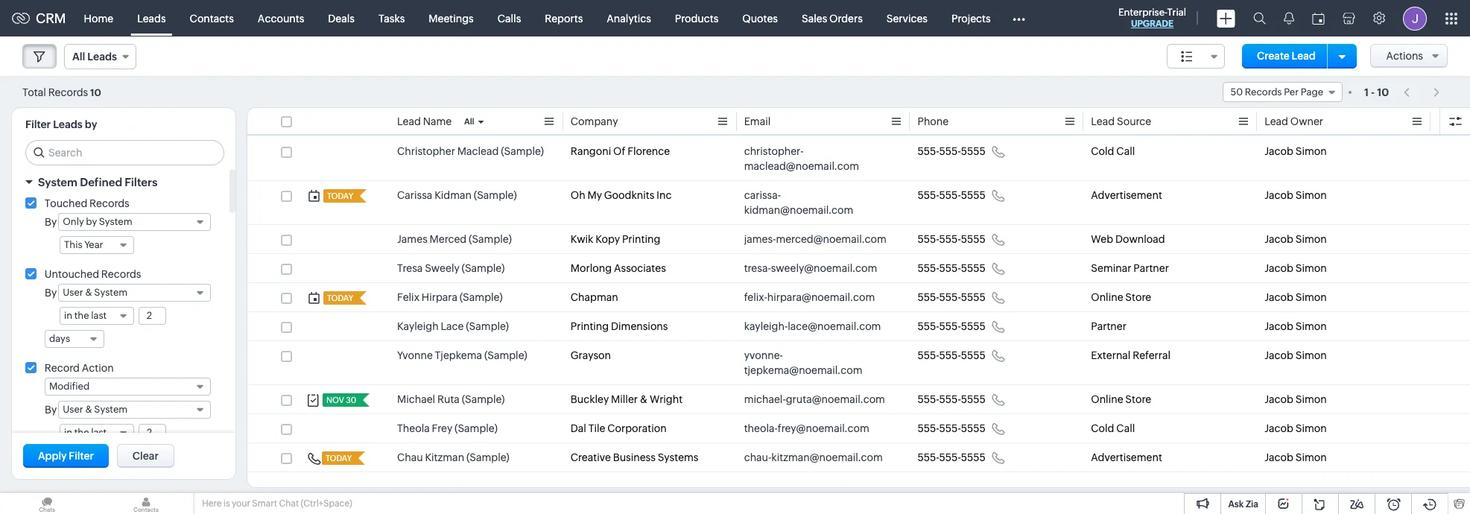 Task type: vqa. For each thing, say whether or not it's contained in the screenshot.


Task type: locate. For each thing, give the bounding box(es) containing it.
accounts link
[[246, 0, 316, 36]]

online store down the external referral
[[1091, 393, 1151, 405]]

1 horizontal spatial leads
[[87, 51, 117, 63]]

online down seminar
[[1091, 291, 1123, 303]]

3 555-555-5555 from the top
[[918, 233, 986, 245]]

upgrade
[[1131, 19, 1174, 29]]

leads
[[137, 12, 166, 24], [87, 51, 117, 63], [53, 118, 83, 130]]

2 advertisement from the top
[[1091, 452, 1162, 463]]

1 vertical spatial in the last
[[64, 427, 107, 438]]

year
[[84, 239, 103, 250]]

Search text field
[[26, 141, 224, 165]]

10 right the -
[[1377, 86, 1389, 98]]

simon for kayleigh-lace@noemail.com
[[1295, 320, 1327, 332]]

1 vertical spatial user
[[63, 404, 83, 415]]

0 vertical spatial partner
[[1133, 262, 1169, 274]]

chat
[[279, 498, 299, 509]]

(sample) right ruta
[[462, 393, 505, 405]]

records up filter leads by
[[48, 86, 88, 98]]

home link
[[72, 0, 125, 36]]

0 horizontal spatial filter
[[25, 118, 51, 130]]

6 555-555-5555 from the top
[[918, 320, 986, 332]]

0 vertical spatial call
[[1116, 145, 1135, 157]]

lace
[[441, 320, 464, 332]]

8 simon from the top
[[1295, 393, 1327, 405]]

6 jacob simon from the top
[[1265, 320, 1327, 332]]

system up touched
[[38, 176, 77, 189]]

5 jacob simon from the top
[[1265, 291, 1327, 303]]

chau kitzman (sample) link
[[397, 450, 509, 465]]

michael ruta (sample)
[[397, 393, 505, 405]]

5 555-555-5555 from the top
[[918, 291, 986, 303]]

user & system down untouched records
[[63, 287, 128, 298]]

0 vertical spatial in
[[64, 310, 72, 321]]

printing up grayson at the bottom left of the page
[[571, 320, 609, 332]]

lead left source
[[1091, 115, 1115, 127]]

(sample) for carissa kidman (sample)
[[474, 189, 517, 201]]

records down this year field
[[101, 268, 141, 280]]

& for 1st "user & system" field
[[85, 287, 92, 298]]

1 vertical spatial online store
[[1091, 393, 1151, 405]]

0 vertical spatial cold
[[1091, 145, 1114, 157]]

james merced (sample) link
[[397, 232, 512, 247]]

9 jacob simon from the top
[[1265, 422, 1327, 434]]

today
[[327, 191, 353, 200], [327, 294, 353, 303], [326, 454, 352, 463]]

lead right create
[[1292, 50, 1316, 62]]

1 vertical spatial user & system field
[[58, 401, 211, 419]]

555-555-5555 for yvonne- tjepkema@noemail.com
[[918, 349, 986, 361]]

lead down 50 records per page
[[1265, 115, 1288, 127]]

7 555-555-5555 from the top
[[918, 349, 986, 361]]

my
[[587, 189, 602, 201]]

2 vertical spatial by
[[45, 404, 57, 416]]

2 call from the top
[[1116, 422, 1135, 434]]

projects
[[951, 12, 991, 24]]

7 5555 from the top
[[961, 349, 986, 361]]

2 vertical spatial leads
[[53, 118, 83, 130]]

1 vertical spatial by
[[86, 216, 97, 227]]

(sample) right lace
[[466, 320, 509, 332]]

0 vertical spatial cold call
[[1091, 145, 1135, 157]]

leads for all leads
[[87, 51, 117, 63]]

9 5555 from the top
[[961, 422, 986, 434]]

1 user from the top
[[63, 287, 83, 298]]

10 down all leads
[[90, 87, 101, 98]]

days
[[49, 333, 70, 344]]

2 horizontal spatial leads
[[137, 12, 166, 24]]

0 vertical spatial in the last
[[64, 310, 107, 321]]

2 last from the top
[[91, 427, 107, 438]]

online down external
[[1091, 393, 1123, 405]]

simon for felix-hirpara@noemail.com
[[1295, 291, 1327, 303]]

leads for filter leads by
[[53, 118, 83, 130]]

florence
[[627, 145, 670, 157]]

0 vertical spatial online store
[[1091, 291, 1151, 303]]

yvonne tjepkema (sample) link
[[397, 348, 527, 363]]

kidman@noemail.com
[[744, 204, 853, 216]]

1 vertical spatial the
[[74, 427, 89, 438]]

1 vertical spatial online
[[1091, 393, 1123, 405]]

tasks
[[378, 12, 405, 24]]

1 in the last from the top
[[64, 310, 107, 321]]

(sample) for yvonne tjepkema (sample)
[[484, 349, 527, 361]]

user for second "user & system" field from the top
[[63, 404, 83, 415]]

christopher-
[[744, 145, 804, 157]]

in the last field
[[60, 307, 134, 325], [60, 424, 134, 442]]

All Leads field
[[64, 44, 136, 69]]

yvonne-
[[744, 349, 783, 361]]

1 vertical spatial by
[[45, 287, 57, 299]]

10 inside total records 10
[[90, 87, 101, 98]]

create menu element
[[1208, 0, 1244, 36]]

5555 for theola-frey@noemail.com
[[961, 422, 986, 434]]

user & system field down untouched records
[[58, 284, 211, 302]]

cold call
[[1091, 145, 1135, 157], [1091, 422, 1135, 434]]

1 vertical spatial last
[[91, 427, 107, 438]]

navigation
[[1396, 81, 1448, 103]]

kayleigh-lace@noemail.com link
[[744, 319, 881, 334]]

4 simon from the top
[[1295, 262, 1327, 274]]

2 cold call from the top
[[1091, 422, 1135, 434]]

in for 2nd in the last field from the top
[[64, 427, 72, 438]]

& down untouched records
[[85, 287, 92, 298]]

leads right home link
[[137, 12, 166, 24]]

None field
[[1167, 44, 1225, 69]]

size image
[[1181, 50, 1193, 63]]

in up apply filter button at the bottom
[[64, 427, 72, 438]]

1 user & system field from the top
[[58, 284, 211, 302]]

last up days field
[[91, 310, 107, 321]]

0 horizontal spatial printing
[[571, 320, 609, 332]]

10
[[1377, 86, 1389, 98], [90, 87, 101, 98]]

50 Records Per Page field
[[1222, 82, 1343, 102]]

2 vertical spatial today link
[[322, 452, 353, 465]]

555-555-5555 for kayleigh-lace@noemail.com
[[918, 320, 986, 332]]

system down untouched records
[[94, 287, 128, 298]]

user for 1st "user & system" field
[[63, 287, 83, 298]]

calls link
[[486, 0, 533, 36]]

call down lead source
[[1116, 145, 1135, 157]]

2 online from the top
[[1091, 393, 1123, 405]]

7 jacob from the top
[[1265, 349, 1293, 361]]

0 vertical spatial printing
[[622, 233, 660, 245]]

simon for carissa- kidman@noemail.com
[[1295, 189, 1327, 201]]

(ctrl+space)
[[301, 498, 352, 509]]

printing up associates
[[622, 233, 660, 245]]

None text field
[[139, 308, 165, 324]]

0 vertical spatial all
[[72, 51, 85, 63]]

user down untouched
[[63, 287, 83, 298]]

(sample) for chau kitzman (sample)
[[466, 452, 509, 463]]

cold down external
[[1091, 422, 1114, 434]]

0 horizontal spatial 10
[[90, 87, 101, 98]]

6 simon from the top
[[1295, 320, 1327, 332]]

2 user & system field from the top
[[58, 401, 211, 419]]

simon for chau-kitzman@noemail.com
[[1295, 452, 1327, 463]]

(sample) right frey
[[455, 422, 498, 434]]

0 vertical spatial in the last field
[[60, 307, 134, 325]]

3 by from the top
[[45, 404, 57, 416]]

(sample) for felix hirpara (sample)
[[460, 291, 503, 303]]

0 vertical spatial today link
[[323, 189, 355, 203]]

4 5555 from the top
[[961, 262, 986, 274]]

10 555-555-5555 from the top
[[918, 452, 986, 463]]

1 horizontal spatial 10
[[1377, 86, 1389, 98]]

2 jacob simon from the top
[[1265, 189, 1327, 201]]

1 vertical spatial today
[[327, 294, 353, 303]]

yvonne tjepkema (sample)
[[397, 349, 527, 361]]

1 the from the top
[[74, 310, 89, 321]]

lead for lead owner
[[1265, 115, 1288, 127]]

1 by from the top
[[45, 216, 57, 228]]

1 vertical spatial advertisement
[[1091, 452, 1162, 463]]

days field
[[45, 330, 104, 348]]

0 vertical spatial user & system
[[63, 287, 128, 298]]

0 horizontal spatial leads
[[53, 118, 83, 130]]

by left "only"
[[45, 216, 57, 228]]

4 jacob from the top
[[1265, 262, 1293, 274]]

ruta
[[437, 393, 460, 405]]

by down modified
[[45, 404, 57, 416]]

call down the external referral
[[1116, 422, 1135, 434]]

2 by from the top
[[45, 287, 57, 299]]

row group
[[247, 137, 1470, 472]]

& right miller
[[640, 393, 648, 405]]

1 vertical spatial leads
[[87, 51, 117, 63]]

This Year field
[[60, 236, 134, 254]]

in up days field
[[64, 310, 72, 321]]

555-555-5555 for tresa-sweely@noemail.com
[[918, 262, 986, 274]]

5 5555 from the top
[[961, 291, 986, 303]]

simon
[[1295, 145, 1327, 157], [1295, 189, 1327, 201], [1295, 233, 1327, 245], [1295, 262, 1327, 274], [1295, 291, 1327, 303], [1295, 320, 1327, 332], [1295, 349, 1327, 361], [1295, 393, 1327, 405], [1295, 422, 1327, 434], [1295, 452, 1327, 463]]

Modified field
[[45, 378, 211, 396]]

action
[[82, 362, 114, 374]]

1 vertical spatial filter
[[69, 450, 94, 462]]

signals element
[[1275, 0, 1303, 37]]

analytics
[[607, 12, 651, 24]]

all up total records 10
[[72, 51, 85, 63]]

online store for gruta@noemail.com
[[1091, 393, 1151, 405]]

in the last up days field
[[64, 310, 107, 321]]

goodknits
[[604, 189, 654, 201]]

jacob simon for james-merced@noemail.com
[[1265, 233, 1327, 245]]

555-555-5555 for james-merced@noemail.com
[[918, 233, 986, 245]]

leads down home link
[[87, 51, 117, 63]]

filter down total at the top of the page
[[25, 118, 51, 130]]

2 555-555-5555 from the top
[[918, 189, 986, 201]]

9 555-555-5555 from the top
[[918, 422, 986, 434]]

1 5555 from the top
[[961, 145, 986, 157]]

0 vertical spatial advertisement
[[1091, 189, 1162, 201]]

meetings link
[[417, 0, 486, 36]]

1 jacob from the top
[[1265, 145, 1293, 157]]

the
[[74, 310, 89, 321], [74, 427, 89, 438]]

partner up external
[[1091, 320, 1127, 332]]

system inside 'dropdown button'
[[38, 176, 77, 189]]

1 advertisement from the top
[[1091, 189, 1162, 201]]

8 jacob simon from the top
[[1265, 393, 1327, 405]]

6 5555 from the top
[[961, 320, 986, 332]]

jacob for felix-hirpara@noemail.com
[[1265, 291, 1293, 303]]

9 simon from the top
[[1295, 422, 1327, 434]]

simon for james-merced@noemail.com
[[1295, 233, 1327, 245]]

system defined filters
[[38, 176, 157, 189]]

7 jacob simon from the top
[[1265, 349, 1327, 361]]

chats image
[[0, 493, 94, 514]]

0 vertical spatial today
[[327, 191, 353, 200]]

5555 for kayleigh-lace@noemail.com
[[961, 320, 986, 332]]

leads inside field
[[87, 51, 117, 63]]

of
[[613, 145, 625, 157]]

2 in from the top
[[64, 427, 72, 438]]

yvonne- tjepkema@noemail.com
[[744, 349, 862, 376]]

cold for theola-frey@noemail.com
[[1091, 422, 1114, 434]]

4 jacob simon from the top
[[1265, 262, 1327, 274]]

(sample) right tjepkema
[[484, 349, 527, 361]]

1 cold from the top
[[1091, 145, 1114, 157]]

today for chau kitzman (sample)
[[326, 454, 352, 463]]

seminar partner
[[1091, 262, 1169, 274]]

5555
[[961, 145, 986, 157], [961, 189, 986, 201], [961, 233, 986, 245], [961, 262, 986, 274], [961, 291, 986, 303], [961, 320, 986, 332], [961, 349, 986, 361], [961, 393, 986, 405], [961, 422, 986, 434], [961, 452, 986, 463]]

5 jacob from the top
[[1265, 291, 1293, 303]]

10 jacob from the top
[[1265, 452, 1293, 463]]

services
[[886, 12, 928, 24]]

0 vertical spatial by
[[45, 216, 57, 228]]

create lead
[[1257, 50, 1316, 62]]

online store down seminar partner
[[1091, 291, 1151, 303]]

enterprise-
[[1118, 7, 1167, 18]]

(sample) for michael ruta (sample)
[[462, 393, 505, 405]]

rangoni
[[571, 145, 611, 157]]

1 horizontal spatial printing
[[622, 233, 660, 245]]

user & system
[[63, 287, 128, 298], [63, 404, 128, 415]]

system up this year field
[[99, 216, 132, 227]]

&
[[85, 287, 92, 298], [640, 393, 648, 405], [85, 404, 92, 415]]

1 online from the top
[[1091, 291, 1123, 303]]

(sample) down james merced (sample)
[[462, 262, 505, 274]]

1 horizontal spatial all
[[464, 117, 474, 126]]

1 vertical spatial call
[[1116, 422, 1135, 434]]

in the last up "apply filter" at the bottom left of page
[[64, 427, 107, 438]]

Only by System field
[[58, 213, 211, 231]]

1 vertical spatial today link
[[323, 291, 355, 305]]

555-555-5555 for theola-frey@noemail.com
[[918, 422, 986, 434]]

the up days field
[[74, 310, 89, 321]]

user & system field down the modified field at the bottom left of the page
[[58, 401, 211, 419]]

user & system for 1st "user & system" field
[[63, 287, 128, 298]]

user & system down modified
[[63, 404, 128, 415]]

0 vertical spatial by
[[85, 118, 97, 130]]

all up the christopher maclead (sample)
[[464, 117, 474, 126]]

felix hirpara (sample) link
[[397, 290, 503, 305]]

jacob simon for carissa- kidman@noemail.com
[[1265, 189, 1327, 201]]

lead inside button
[[1292, 50, 1316, 62]]

8 555-555-5555 from the top
[[918, 393, 986, 405]]

christopher
[[397, 145, 455, 157]]

User & System field
[[58, 284, 211, 302], [58, 401, 211, 419]]

555-555-5555 for michael-gruta@noemail.com
[[918, 393, 986, 405]]

(sample) right kidman
[[474, 189, 517, 201]]

create lead button
[[1242, 44, 1331, 69]]

lead for lead name
[[397, 115, 421, 127]]

3 5555 from the top
[[961, 233, 986, 245]]

leads down total records 10
[[53, 118, 83, 130]]

accounts
[[258, 12, 304, 24]]

6 jacob from the top
[[1265, 320, 1293, 332]]

1 jacob simon from the top
[[1265, 145, 1327, 157]]

2 simon from the top
[[1295, 189, 1327, 201]]

carissa
[[397, 189, 432, 201]]

& down modified
[[85, 404, 92, 415]]

5 simon from the top
[[1295, 291, 1327, 303]]

0 horizontal spatial partner
[[1091, 320, 1127, 332]]

5555 for felix-hirpara@noemail.com
[[961, 291, 986, 303]]

1 vertical spatial printing
[[571, 320, 609, 332]]

only
[[63, 216, 84, 227]]

0 vertical spatial store
[[1125, 291, 1151, 303]]

today for felix hirpara (sample)
[[327, 294, 353, 303]]

record
[[45, 362, 80, 374]]

store
[[1125, 291, 1151, 303], [1125, 393, 1151, 405]]

0 vertical spatial the
[[74, 310, 89, 321]]

felix-hirpara@noemail.com link
[[744, 290, 875, 305]]

by for untouched records
[[45, 287, 57, 299]]

call
[[1116, 145, 1135, 157], [1116, 422, 1135, 434]]

yvonne
[[397, 349, 433, 361]]

kitzman
[[425, 452, 464, 463]]

in the last
[[64, 310, 107, 321], [64, 427, 107, 438]]

8 jacob from the top
[[1265, 393, 1293, 405]]

0 vertical spatial user & system field
[[58, 284, 211, 302]]

web
[[1091, 233, 1113, 245]]

system down the modified field at the bottom left of the page
[[94, 404, 128, 415]]

jacob simon for michael-gruta@noemail.com
[[1265, 393, 1327, 405]]

3 jacob from the top
[[1265, 233, 1293, 245]]

cold for christopher- maclead@noemail.com
[[1091, 145, 1114, 157]]

1 vertical spatial in the last field
[[60, 424, 134, 442]]

(sample) right merced
[[469, 233, 512, 245]]

1 simon from the top
[[1295, 145, 1327, 157]]

1 vertical spatial user & system
[[63, 404, 128, 415]]

10 5555 from the top
[[961, 452, 986, 463]]

7 simon from the top
[[1295, 349, 1327, 361]]

records for total
[[48, 86, 88, 98]]

carissa-
[[744, 189, 781, 201]]

10 jacob simon from the top
[[1265, 452, 1327, 463]]

contacts link
[[178, 0, 246, 36]]

2 the from the top
[[74, 427, 89, 438]]

(sample) for kayleigh lace (sample)
[[466, 320, 509, 332]]

(sample) up kayleigh lace (sample)
[[460, 291, 503, 303]]

the up "apply filter" at the bottom left of page
[[74, 427, 89, 438]]

hirpara
[[422, 291, 457, 303]]

2 5555 from the top
[[961, 189, 986, 201]]

by right "only"
[[86, 216, 97, 227]]

10 for total records 10
[[90, 87, 101, 98]]

records up only by system
[[89, 197, 129, 209]]

simon for tresa-sweely@noemail.com
[[1295, 262, 1327, 274]]

maclead
[[457, 145, 499, 157]]

system defined filters button
[[12, 169, 235, 195]]

0 horizontal spatial all
[[72, 51, 85, 63]]

2 user from the top
[[63, 404, 83, 415]]

jacob simon for yvonne- tjepkema@noemail.com
[[1265, 349, 1327, 361]]

555-555-5555 for felix-hirpara@noemail.com
[[918, 291, 986, 303]]

cold call down external
[[1091, 422, 1135, 434]]

filter right apply
[[69, 450, 94, 462]]

3 simon from the top
[[1295, 233, 1327, 245]]

dal tile corporation
[[571, 422, 667, 434]]

(sample) for james merced (sample)
[[469, 233, 512, 245]]

today link for chau
[[322, 452, 353, 465]]

1 vertical spatial all
[[464, 117, 474, 126]]

kayleigh lace (sample) link
[[397, 319, 509, 334]]

profile element
[[1394, 0, 1436, 36]]

last for 2nd in the last field from the top
[[91, 427, 107, 438]]

business
[[613, 452, 656, 463]]

user down modified
[[63, 404, 83, 415]]

2 jacob from the top
[[1265, 189, 1293, 201]]

system for 1st "user & system" field
[[94, 287, 128, 298]]

1 555-555-5555 from the top
[[918, 145, 986, 157]]

products
[[675, 12, 718, 24]]

filter inside apply filter button
[[69, 450, 94, 462]]

last up "apply filter" at the bottom left of page
[[91, 427, 107, 438]]

1 online store from the top
[[1091, 291, 1151, 303]]

1 cold call from the top
[[1091, 145, 1135, 157]]

3 jacob simon from the top
[[1265, 233, 1327, 245]]

1 horizontal spatial filter
[[69, 450, 94, 462]]

jacob simon for christopher- maclead@noemail.com
[[1265, 145, 1327, 157]]

store down seminar partner
[[1125, 291, 1151, 303]]

by down total records 10
[[85, 118, 97, 130]]

4 555-555-5555 from the top
[[918, 262, 986, 274]]

1 vertical spatial cold call
[[1091, 422, 1135, 434]]

records right 50
[[1245, 86, 1282, 98]]

9 jacob from the top
[[1265, 422, 1293, 434]]

in the last field up days field
[[60, 307, 134, 325]]

2 store from the top
[[1125, 393, 1151, 405]]

1 user & system from the top
[[63, 287, 128, 298]]

user
[[63, 287, 83, 298], [63, 404, 83, 415]]

1 last from the top
[[91, 310, 107, 321]]

records inside field
[[1245, 86, 1282, 98]]

5555 for james-merced@noemail.com
[[961, 233, 986, 245]]

1 vertical spatial store
[[1125, 393, 1151, 405]]

1 store from the top
[[1125, 291, 1151, 303]]

zia
[[1246, 499, 1258, 510]]

2 user & system from the top
[[63, 404, 128, 415]]

cold down lead source
[[1091, 145, 1114, 157]]

2 online store from the top
[[1091, 393, 1151, 405]]

reports
[[545, 12, 583, 24]]

james-
[[744, 233, 776, 245]]

james-merced@noemail.com
[[744, 233, 887, 245]]

apply filter
[[38, 450, 94, 462]]

8 5555 from the top
[[961, 393, 986, 405]]

system inside field
[[99, 216, 132, 227]]

here is your smart chat (ctrl+space)
[[202, 498, 352, 509]]

store down the external referral
[[1125, 393, 1151, 405]]

buckley
[[571, 393, 609, 405]]

defined
[[80, 176, 122, 189]]

by down untouched
[[45, 287, 57, 299]]

1 vertical spatial in
[[64, 427, 72, 438]]

in the last field up "apply filter" at the bottom left of page
[[60, 424, 134, 442]]

1 in the last field from the top
[[60, 307, 134, 325]]

1 in from the top
[[64, 310, 72, 321]]

(sample) right kitzman on the left of the page
[[466, 452, 509, 463]]

simon for michael-gruta@noemail.com
[[1295, 393, 1327, 405]]

0 vertical spatial user
[[63, 287, 83, 298]]

1 vertical spatial cold
[[1091, 422, 1114, 434]]

kayleigh-lace@noemail.com
[[744, 320, 881, 332]]

2 vertical spatial today
[[326, 454, 352, 463]]

all inside field
[[72, 51, 85, 63]]

1 call from the top
[[1116, 145, 1135, 157]]

0 vertical spatial online
[[1091, 291, 1123, 303]]

lead left name
[[397, 115, 421, 127]]

10 simon from the top
[[1295, 452, 1327, 463]]

partner down download
[[1133, 262, 1169, 274]]

0 vertical spatial last
[[91, 310, 107, 321]]

555-555-5555 for chau-kitzman@noemail.com
[[918, 452, 986, 463]]

all for all
[[464, 117, 474, 126]]

store for felix-hirpara@noemail.com
[[1125, 291, 1151, 303]]

online store for hirpara@noemail.com
[[1091, 291, 1151, 303]]

(sample) right the maclead
[[501, 145, 544, 157]]

chau-
[[744, 452, 771, 463]]

jacob simon for tresa-sweely@noemail.com
[[1265, 262, 1327, 274]]

0 vertical spatial leads
[[137, 12, 166, 24]]

2 cold from the top
[[1091, 422, 1114, 434]]

cold call down lead source
[[1091, 145, 1135, 157]]

cold call for theola-frey@noemail.com
[[1091, 422, 1135, 434]]

online store
[[1091, 291, 1151, 303], [1091, 393, 1151, 405]]



Task type: describe. For each thing, give the bounding box(es) containing it.
2 in the last from the top
[[64, 427, 107, 438]]

today link for carissa
[[323, 189, 355, 203]]

jacob for carissa- kidman@noemail.com
[[1265, 189, 1293, 201]]

sales
[[802, 12, 827, 24]]

untouched records
[[45, 268, 141, 280]]

lead for lead source
[[1091, 115, 1115, 127]]

jacob for michael-gruta@noemail.com
[[1265, 393, 1293, 405]]

tresa sweely (sample) link
[[397, 261, 505, 276]]

kayleigh
[[397, 320, 439, 332]]

Other Modules field
[[1003, 6, 1035, 30]]

leads inside "link"
[[137, 12, 166, 24]]

user & system for second "user & system" field from the top
[[63, 404, 128, 415]]

untouched
[[45, 268, 99, 280]]

system for second "user & system" field from the top
[[94, 404, 128, 415]]

total
[[22, 86, 46, 98]]

today for carissa kidman (sample)
[[327, 191, 353, 200]]

tresa-sweely@noemail.com
[[744, 262, 877, 274]]

ask zia
[[1228, 499, 1258, 510]]

(sample) for theola frey (sample)
[[455, 422, 498, 434]]

owner
[[1290, 115, 1323, 127]]

email
[[744, 115, 771, 127]]

jacob simon for kayleigh-lace@noemail.com
[[1265, 320, 1327, 332]]

calendar image
[[1312, 12, 1325, 24]]

grayson
[[571, 349, 611, 361]]

5555 for yvonne- tjepkema@noemail.com
[[961, 349, 986, 361]]

actions
[[1386, 50, 1423, 62]]

hirpara@noemail.com
[[767, 291, 875, 303]]

row group containing christopher maclead (sample)
[[247, 137, 1470, 472]]

maclead@noemail.com
[[744, 160, 859, 172]]

5555 for tresa-sweely@noemail.com
[[961, 262, 986, 274]]

deals link
[[316, 0, 367, 36]]

ask
[[1228, 499, 1244, 510]]

2 in the last field from the top
[[60, 424, 134, 442]]

all for all leads
[[72, 51, 85, 63]]

today link for felix
[[323, 291, 355, 305]]

felix-
[[744, 291, 767, 303]]

jacob simon for theola-frey@noemail.com
[[1265, 422, 1327, 434]]

records for untouched
[[101, 268, 141, 280]]

touched
[[45, 197, 87, 209]]

online for felix-hirpara@noemail.com
[[1091, 291, 1123, 303]]

10 for 1 - 10
[[1377, 86, 1389, 98]]

1
[[1364, 86, 1369, 98]]

jacob for chau-kitzman@noemail.com
[[1265, 452, 1293, 463]]

theola frey (sample) link
[[397, 421, 498, 436]]

theola-frey@noemail.com link
[[744, 421, 869, 436]]

records for touched
[[89, 197, 129, 209]]

kopy
[[595, 233, 620, 245]]

theola-
[[744, 422, 778, 434]]

tasks link
[[367, 0, 417, 36]]

this year
[[64, 239, 103, 250]]

leads link
[[125, 0, 178, 36]]

5555 for carissa- kidman@noemail.com
[[961, 189, 986, 201]]

signals image
[[1284, 12, 1294, 25]]

company
[[571, 115, 618, 127]]

inc
[[656, 189, 672, 201]]

michael
[[397, 393, 435, 405]]

advertisement for carissa- kidman@noemail.com
[[1091, 189, 1162, 201]]

morlong associates
[[571, 262, 666, 274]]

call for theola-frey@noemail.com
[[1116, 422, 1135, 434]]

tresa-
[[744, 262, 771, 274]]

oh
[[571, 189, 585, 201]]

christopher maclead (sample) link
[[397, 144, 544, 159]]

clear
[[132, 450, 159, 462]]

associates
[[614, 262, 666, 274]]

jacob for tresa-sweely@noemail.com
[[1265, 262, 1293, 274]]

contacts image
[[99, 493, 193, 514]]

christopher- maclead@noemail.com
[[744, 145, 859, 172]]

(sample) for christopher maclead (sample)
[[501, 145, 544, 157]]

profile image
[[1403, 6, 1427, 30]]

advertisement for chau-kitzman@noemail.com
[[1091, 452, 1162, 463]]

frey@noemail.com
[[778, 422, 869, 434]]

phone
[[918, 115, 949, 127]]

chau-kitzman@noemail.com
[[744, 452, 883, 463]]

call for christopher- maclead@noemail.com
[[1116, 145, 1135, 157]]

felix hirpara (sample)
[[397, 291, 503, 303]]

in for first in the last field from the top of the page
[[64, 310, 72, 321]]

5555 for chau-kitzman@noemail.com
[[961, 452, 986, 463]]

chau-kitzman@noemail.com link
[[744, 450, 883, 465]]

jacob for christopher- maclead@noemail.com
[[1265, 145, 1293, 157]]

by for touched records
[[45, 216, 57, 228]]

555-555-5555 for carissa- kidman@noemail.com
[[918, 189, 986, 201]]

search image
[[1253, 12, 1266, 25]]

by inside only by system field
[[86, 216, 97, 227]]

(sample) for tresa sweely (sample)
[[462, 262, 505, 274]]

web download
[[1091, 233, 1165, 245]]

555-555-5555 for christopher- maclead@noemail.com
[[918, 145, 986, 157]]

last for first in the last field from the top of the page
[[91, 310, 107, 321]]

0 vertical spatial filter
[[25, 118, 51, 130]]

jacob for james-merced@noemail.com
[[1265, 233, 1293, 245]]

all leads
[[72, 51, 117, 63]]

tile
[[588, 422, 605, 434]]

5555 for michael-gruta@noemail.com
[[961, 393, 986, 405]]

online for michael-gruta@noemail.com
[[1091, 393, 1123, 405]]

nov 30
[[326, 396, 356, 405]]

merced@noemail.com
[[776, 233, 887, 245]]

filters
[[125, 176, 157, 189]]

record action
[[45, 362, 114, 374]]

jacob simon for felix-hirpara@noemail.com
[[1265, 291, 1327, 303]]

1 horizontal spatial partner
[[1133, 262, 1169, 274]]

lead name
[[397, 115, 452, 127]]

the for 2nd in the last field from the top
[[74, 427, 89, 438]]

1 vertical spatial partner
[[1091, 320, 1127, 332]]

create menu image
[[1217, 9, 1235, 27]]

enterprise-trial upgrade
[[1118, 7, 1186, 29]]

jacob for kayleigh-lace@noemail.com
[[1265, 320, 1293, 332]]

theola-frey@noemail.com
[[744, 422, 869, 434]]

here
[[202, 498, 222, 509]]

store for michael-gruta@noemail.com
[[1125, 393, 1151, 405]]

the for first in the last field from the top of the page
[[74, 310, 89, 321]]

apply
[[38, 450, 67, 462]]

yvonne- tjepkema@noemail.com link
[[744, 348, 888, 378]]

50
[[1231, 86, 1243, 98]]

cold call for christopher- maclead@noemail.com
[[1091, 145, 1135, 157]]

tjepkema@noemail.com
[[744, 364, 862, 376]]

sales orders link
[[790, 0, 875, 36]]

lead owner
[[1265, 115, 1323, 127]]

home
[[84, 12, 113, 24]]

jacob simon for chau-kitzman@noemail.com
[[1265, 452, 1327, 463]]

system for only by system field
[[99, 216, 132, 227]]

projects link
[[940, 0, 1003, 36]]

oh my goodknits inc
[[571, 189, 672, 201]]

jacob for yvonne- tjepkema@noemail.com
[[1265, 349, 1293, 361]]

& for second "user & system" field from the top
[[85, 404, 92, 415]]

jacob for theola-frey@noemail.com
[[1265, 422, 1293, 434]]

records for 50
[[1245, 86, 1282, 98]]

services link
[[875, 0, 940, 36]]

printing dimensions
[[571, 320, 668, 332]]

systems
[[658, 452, 699, 463]]

nov
[[326, 396, 344, 405]]

create
[[1257, 50, 1290, 62]]

products link
[[663, 0, 730, 36]]

kayleigh-
[[744, 320, 788, 332]]

buckley miller & wright
[[571, 393, 683, 405]]

frey
[[432, 422, 452, 434]]

search element
[[1244, 0, 1275, 37]]

james merced (sample)
[[397, 233, 512, 245]]

simon for theola-frey@noemail.com
[[1295, 422, 1327, 434]]

kayleigh lace (sample)
[[397, 320, 509, 332]]

felix
[[397, 291, 419, 303]]

dal
[[571, 422, 586, 434]]

lace@noemail.com
[[788, 320, 881, 332]]

simon for christopher- maclead@noemail.com
[[1295, 145, 1327, 157]]

simon for yvonne- tjepkema@noemail.com
[[1295, 349, 1327, 361]]

calls
[[498, 12, 521, 24]]

dimensions
[[611, 320, 668, 332]]

contacts
[[190, 12, 234, 24]]

sweely@noemail.com
[[771, 262, 877, 274]]

seminar
[[1091, 262, 1131, 274]]

quotes
[[742, 12, 778, 24]]



